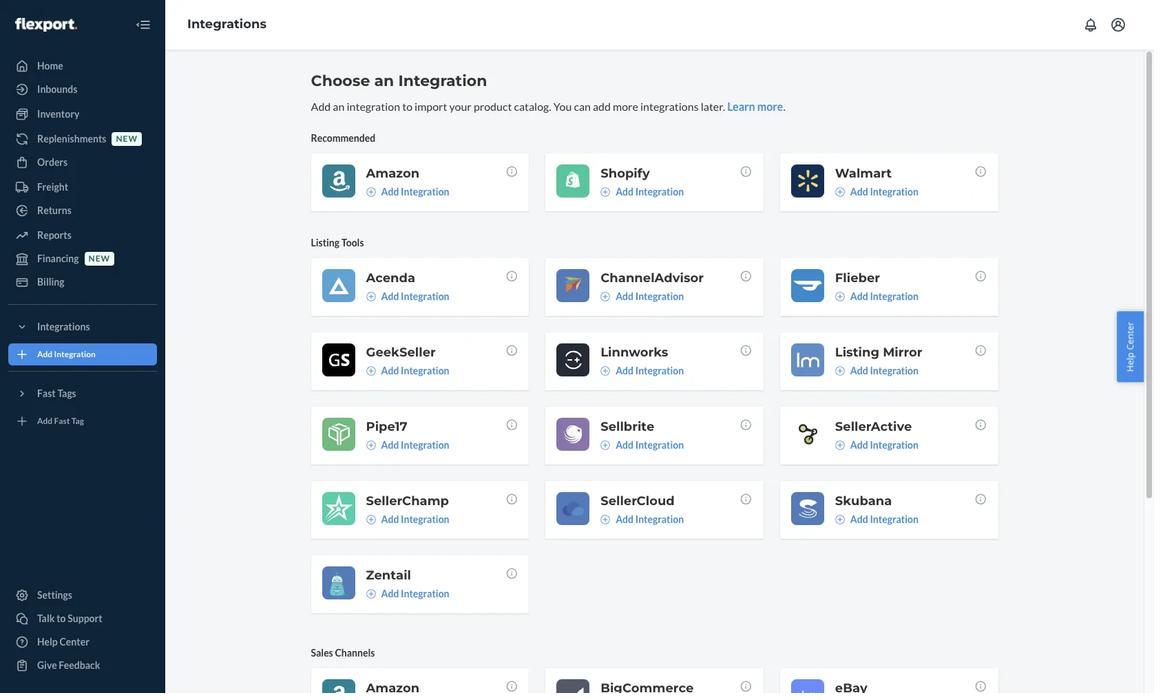Task type: locate. For each thing, give the bounding box(es) containing it.
add integration down selleractive
[[850, 439, 919, 451]]

plus circle image down skubana on the right
[[835, 515, 845, 525]]

later.
[[701, 100, 725, 113]]

add for sellerchamp
[[381, 514, 399, 525]]

add down sellercloud in the bottom right of the page
[[616, 514, 634, 525]]

replenishments
[[37, 133, 106, 145]]

more right learn
[[757, 100, 783, 113]]

add fast tag
[[37, 416, 84, 427]]

add
[[311, 100, 331, 113], [381, 186, 399, 198], [616, 186, 634, 198], [850, 186, 868, 198], [381, 290, 399, 302], [616, 290, 634, 302], [850, 290, 868, 302], [37, 349, 52, 360], [381, 365, 399, 377], [616, 365, 634, 377], [850, 365, 868, 377], [37, 416, 52, 427], [381, 439, 399, 451], [616, 439, 634, 451], [850, 439, 868, 451], [381, 514, 399, 525], [616, 514, 634, 525], [850, 514, 868, 525], [381, 588, 399, 600]]

add integration link down the flieber
[[835, 290, 919, 304]]

add integration link down shopify
[[601, 185, 684, 199]]

inbounds link
[[8, 79, 157, 101]]

0 vertical spatial integrations
[[187, 17, 267, 32]]

add integration for skubana
[[850, 514, 919, 525]]

talk to support
[[37, 613, 102, 625]]

add down sellerchamp
[[381, 514, 399, 525]]

0 horizontal spatial integrations
[[37, 321, 90, 333]]

add integration for amazon
[[381, 186, 449, 198]]

add integration down geekseller
[[381, 365, 449, 377]]

integrations
[[187, 17, 267, 32], [37, 321, 90, 333]]

plus circle image down the flieber
[[835, 292, 845, 302]]

listing mirror
[[835, 345, 922, 360]]

add integration for sellercloud
[[616, 514, 684, 525]]

billing
[[37, 276, 64, 288]]

add integration link down sellbrite
[[601, 439, 684, 452]]

add integration link for listing mirror
[[835, 364, 919, 378]]

add integration link down pipe17
[[366, 439, 449, 452]]

plus circle image down geekseller
[[366, 366, 376, 376]]

add for sellbrite
[[616, 439, 634, 451]]

acenda
[[366, 271, 415, 286]]

amazon
[[366, 166, 419, 181]]

listing left mirror
[[835, 345, 879, 360]]

add integration for acenda
[[381, 290, 449, 302]]

plus circle image for listing mirror
[[835, 366, 845, 376]]

help
[[1124, 352, 1137, 372], [37, 636, 58, 648]]

add integration for listing mirror
[[850, 365, 919, 377]]

1 vertical spatial new
[[89, 254, 110, 264]]

integrations inside "dropdown button"
[[37, 321, 90, 333]]

to
[[402, 100, 413, 113], [57, 613, 66, 625]]

settings
[[37, 589, 72, 601]]

plus circle image
[[601, 187, 610, 197], [366, 292, 376, 302], [601, 366, 610, 376], [835, 366, 845, 376], [366, 441, 376, 450], [835, 441, 845, 450], [601, 515, 610, 525], [835, 515, 845, 525], [366, 589, 376, 599]]

give feedback
[[37, 660, 100, 671]]

plus circle image for shopify
[[601, 187, 610, 197]]

add down walmart in the right top of the page
[[850, 186, 868, 198]]

add down the flieber
[[850, 290, 868, 302]]

add integration down amazon
[[381, 186, 449, 198]]

fast
[[37, 388, 56, 399], [54, 416, 70, 427]]

1 vertical spatial to
[[57, 613, 66, 625]]

help center link
[[8, 631, 157, 654]]

add integration link down acenda
[[366, 290, 449, 304]]

add integration link down listing mirror
[[835, 364, 919, 378]]

new for financing
[[89, 254, 110, 264]]

plus circle image for acenda
[[366, 292, 376, 302]]

add integration down walmart in the right top of the page
[[850, 186, 919, 198]]

plus circle image down selleractive
[[835, 441, 845, 450]]

0 vertical spatial center
[[1124, 322, 1137, 350]]

flieber
[[835, 271, 880, 286]]

integration down selleractive
[[870, 439, 919, 451]]

plus circle image for selleractive
[[835, 441, 845, 450]]

sales channels
[[311, 647, 375, 659]]

integration for linnworks
[[635, 365, 684, 377]]

add down fast tags
[[37, 416, 52, 427]]

add integration down acenda
[[381, 290, 449, 302]]

plus circle image for channeladvisor
[[601, 292, 610, 302]]

integration down linnworks at the right
[[635, 365, 684, 377]]

add integration link for amazon
[[366, 185, 449, 199]]

integration down sellbrite
[[635, 439, 684, 451]]

integration down sellercloud in the bottom right of the page
[[635, 514, 684, 525]]

an down choose
[[333, 100, 345, 113]]

add integration for selleractive
[[850, 439, 919, 451]]

plus circle image for zentail
[[366, 589, 376, 599]]

orders
[[37, 156, 68, 168]]

plus circle image down sellercloud in the bottom right of the page
[[601, 515, 610, 525]]

1 horizontal spatial help
[[1124, 352, 1137, 372]]

plus circle image down shopify
[[601, 187, 610, 197]]

new down reports link
[[89, 254, 110, 264]]

listing
[[311, 237, 340, 248], [835, 345, 879, 360]]

add down geekseller
[[381, 365, 399, 377]]

1 vertical spatial integrations
[[37, 321, 90, 333]]

add integration down the flieber
[[850, 290, 919, 302]]

integration down skubana on the right
[[870, 514, 919, 525]]

add integration link for skubana
[[835, 513, 919, 527]]

1 horizontal spatial an
[[374, 72, 394, 90]]

integrations
[[640, 100, 699, 113]]

your
[[449, 100, 472, 113]]

integration for sellbrite
[[635, 439, 684, 451]]

add for amazon
[[381, 186, 399, 198]]

integration down walmart in the right top of the page
[[870, 186, 919, 198]]

plus circle image for linnworks
[[601, 366, 610, 376]]

1 horizontal spatial more
[[757, 100, 783, 113]]

add integration link for channeladvisor
[[601, 290, 684, 304]]

1 horizontal spatial center
[[1124, 322, 1137, 350]]

integration down pipe17
[[401, 439, 449, 451]]

give
[[37, 660, 57, 671]]

integration down sellerchamp
[[401, 514, 449, 525]]

plus circle image down amazon
[[366, 187, 376, 197]]

add integration down sellerchamp
[[381, 514, 449, 525]]

add integration link down amazon
[[366, 185, 449, 199]]

catalog.
[[514, 100, 551, 113]]

add down amazon
[[381, 186, 399, 198]]

0 horizontal spatial new
[[89, 254, 110, 264]]

0 horizontal spatial listing
[[311, 237, 340, 248]]

add integration down linnworks at the right
[[616, 365, 684, 377]]

add down sellbrite
[[616, 439, 634, 451]]

add integration link down geekseller
[[366, 364, 449, 378]]

0 horizontal spatial more
[[613, 100, 638, 113]]

add integration link down linnworks at the right
[[601, 364, 684, 378]]

more right add
[[613, 100, 638, 113]]

1 vertical spatial help center
[[37, 636, 89, 648]]

tags
[[57, 388, 76, 399]]

0 horizontal spatial an
[[333, 100, 345, 113]]

add integration
[[381, 186, 449, 198], [616, 186, 684, 198], [850, 186, 919, 198], [381, 290, 449, 302], [616, 290, 684, 302], [850, 290, 919, 302], [37, 349, 96, 360], [381, 365, 449, 377], [616, 365, 684, 377], [850, 365, 919, 377], [381, 439, 449, 451], [616, 439, 684, 451], [850, 439, 919, 451], [381, 514, 449, 525], [616, 514, 684, 525], [850, 514, 919, 525], [381, 588, 449, 600]]

1 horizontal spatial help center
[[1124, 322, 1137, 372]]

plus circle image
[[366, 187, 376, 197], [835, 187, 845, 197], [601, 292, 610, 302], [835, 292, 845, 302], [366, 366, 376, 376], [601, 441, 610, 450], [366, 515, 376, 525]]

help center button
[[1117, 311, 1144, 382]]

add down pipe17
[[381, 439, 399, 451]]

plus circle image down sellbrite
[[601, 441, 610, 450]]

integration for channeladvisor
[[635, 290, 684, 302]]

integration for selleractive
[[870, 439, 919, 451]]

add down zentail
[[381, 588, 399, 600]]

add integration link for geekseller
[[366, 364, 449, 378]]

add for geekseller
[[381, 365, 399, 377]]

settings link
[[8, 585, 157, 607]]

.
[[783, 100, 786, 113]]

1 horizontal spatial new
[[116, 134, 138, 144]]

help center
[[1124, 322, 1137, 372], [37, 636, 89, 648]]

integrations link
[[187, 17, 267, 32]]

0 horizontal spatial center
[[60, 636, 89, 648]]

integration down shopify
[[635, 186, 684, 198]]

add integration down zentail
[[381, 588, 449, 600]]

plus circle image down walmart in the right top of the page
[[835, 187, 845, 197]]

center inside button
[[1124, 322, 1137, 350]]

fast inside dropdown button
[[37, 388, 56, 399]]

add integration link down zentail
[[366, 587, 449, 601]]

listing for listing tools
[[311, 237, 340, 248]]

choose an integration
[[311, 72, 487, 90]]

add integration link for flieber
[[835, 290, 919, 304]]

add integration link down sellercloud in the bottom right of the page
[[601, 513, 684, 527]]

more
[[613, 100, 638, 113], [757, 100, 783, 113]]

add down linnworks at the right
[[616, 365, 634, 377]]

add integration down channeladvisor
[[616, 290, 684, 302]]

zentail
[[366, 568, 411, 583]]

pipe17
[[366, 419, 407, 434]]

open account menu image
[[1110, 17, 1127, 33]]

plus circle image down linnworks at the right
[[601, 366, 610, 376]]

integration down mirror
[[870, 365, 919, 377]]

integration for skubana
[[870, 514, 919, 525]]

add for listing mirror
[[850, 365, 868, 377]]

add down listing mirror
[[850, 365, 868, 377]]

integration for geekseller
[[401, 365, 449, 377]]

0 vertical spatial help
[[1124, 352, 1137, 372]]

0 vertical spatial an
[[374, 72, 394, 90]]

add integration link for sellbrite
[[601, 439, 684, 452]]

add integration for shopify
[[616, 186, 684, 198]]

0 vertical spatial listing
[[311, 237, 340, 248]]

add integration link
[[366, 185, 449, 199], [601, 185, 684, 199], [835, 185, 919, 199], [366, 290, 449, 304], [601, 290, 684, 304], [835, 290, 919, 304], [8, 344, 157, 366], [366, 364, 449, 378], [601, 364, 684, 378], [835, 364, 919, 378], [366, 439, 449, 452], [601, 439, 684, 452], [835, 439, 919, 452], [366, 513, 449, 527], [601, 513, 684, 527], [835, 513, 919, 527], [366, 587, 449, 601]]

add integration link for walmart
[[835, 185, 919, 199]]

1 horizontal spatial listing
[[835, 345, 879, 360]]

plus circle image down zentail
[[366, 589, 376, 599]]

to right talk
[[57, 613, 66, 625]]

1 vertical spatial an
[[333, 100, 345, 113]]

add for walmart
[[850, 186, 868, 198]]

add integration down sellercloud in the bottom right of the page
[[616, 514, 684, 525]]

add integration link down walmart in the right top of the page
[[835, 185, 919, 199]]

plus circle image down sellerchamp
[[366, 515, 376, 525]]

add down channeladvisor
[[616, 290, 634, 302]]

0 horizontal spatial to
[[57, 613, 66, 625]]

integration down amazon
[[401, 186, 449, 198]]

plus circle image down pipe17
[[366, 441, 376, 450]]

0 vertical spatial new
[[116, 134, 138, 144]]

0 vertical spatial fast
[[37, 388, 56, 399]]

add down skubana on the right
[[850, 514, 868, 525]]

listing tools
[[311, 237, 364, 248]]

integration down geekseller
[[401, 365, 449, 377]]

add down shopify
[[616, 186, 634, 198]]

an for choose
[[374, 72, 394, 90]]

add integration down pipe17
[[381, 439, 449, 451]]

integration down acenda
[[401, 290, 449, 302]]

freight
[[37, 181, 68, 193]]

integration
[[398, 72, 487, 90], [401, 186, 449, 198], [635, 186, 684, 198], [870, 186, 919, 198], [401, 290, 449, 302], [635, 290, 684, 302], [870, 290, 919, 302], [54, 349, 96, 360], [401, 365, 449, 377], [635, 365, 684, 377], [870, 365, 919, 377], [401, 439, 449, 451], [635, 439, 684, 451], [870, 439, 919, 451], [401, 514, 449, 525], [635, 514, 684, 525], [870, 514, 919, 525], [401, 588, 449, 600]]

add integration down shopify
[[616, 186, 684, 198]]

add integration link down skubana on the right
[[835, 513, 919, 527]]

add integration link for linnworks
[[601, 364, 684, 378]]

plus circle image down acenda
[[366, 292, 376, 302]]

add integration down skubana on the right
[[850, 514, 919, 525]]

0 vertical spatial help center
[[1124, 322, 1137, 372]]

1 horizontal spatial integrations
[[187, 17, 267, 32]]

integration down zentail
[[401, 588, 449, 600]]

0 horizontal spatial help
[[37, 636, 58, 648]]

sellerchamp
[[366, 494, 449, 509]]

listing left tools
[[311, 237, 340, 248]]

add integration link down selleractive
[[835, 439, 919, 452]]

integration down channeladvisor
[[635, 290, 684, 302]]

add integration link down sellerchamp
[[366, 513, 449, 527]]

1 horizontal spatial to
[[402, 100, 413, 113]]

an
[[374, 72, 394, 90], [333, 100, 345, 113]]

new up the orders link on the top left
[[116, 134, 138, 144]]

fast left tag
[[54, 416, 70, 427]]

add integration for sellbrite
[[616, 439, 684, 451]]

plus circle image down listing mirror
[[835, 366, 845, 376]]

1 vertical spatial center
[[60, 636, 89, 648]]

add down selleractive
[[850, 439, 868, 451]]

add fast tag link
[[8, 410, 157, 432]]

an up integration
[[374, 72, 394, 90]]

plus circle image for walmart
[[835, 187, 845, 197]]

integration for acenda
[[401, 290, 449, 302]]

add integration for zentail
[[381, 588, 449, 600]]

integration down integrations "dropdown button"
[[54, 349, 96, 360]]

flexport logo image
[[15, 18, 77, 31]]

0 horizontal spatial help center
[[37, 636, 89, 648]]

new for replenishments
[[116, 134, 138, 144]]

choose
[[311, 72, 370, 90]]

fast tags button
[[8, 383, 157, 405]]

integration for listing mirror
[[870, 365, 919, 377]]

integration down the flieber
[[870, 290, 919, 302]]

can
[[574, 100, 591, 113]]

fast left tags
[[37, 388, 56, 399]]

plus circle image for flieber
[[835, 292, 845, 302]]

to left "import"
[[402, 100, 413, 113]]

1 vertical spatial listing
[[835, 345, 879, 360]]

add down acenda
[[381, 290, 399, 302]]

plus circle image for sellerchamp
[[366, 515, 376, 525]]

add integration down sellbrite
[[616, 439, 684, 451]]

add integration link down channeladvisor
[[601, 290, 684, 304]]

add an integration to import your product catalog. you can add more integrations later. learn more .
[[311, 100, 786, 113]]

add integration down listing mirror
[[850, 365, 919, 377]]

add for pipe17
[[381, 439, 399, 451]]

center
[[1124, 322, 1137, 350], [60, 636, 89, 648]]

add for sellercloud
[[616, 514, 634, 525]]

plus circle image down channeladvisor
[[601, 292, 610, 302]]

new
[[116, 134, 138, 144], [89, 254, 110, 264]]

support
[[68, 613, 102, 625]]



Task type: describe. For each thing, give the bounding box(es) containing it.
add for selleractive
[[850, 439, 868, 451]]

integration for shopify
[[635, 186, 684, 198]]

add integration link for selleractive
[[835, 439, 919, 452]]

add
[[593, 100, 611, 113]]

add for zentail
[[381, 588, 399, 600]]

add integration link for sellerchamp
[[366, 513, 449, 527]]

add down choose
[[311, 100, 331, 113]]

add for acenda
[[381, 290, 399, 302]]

listing for listing mirror
[[835, 345, 879, 360]]

recommended
[[311, 132, 375, 144]]

help center inside button
[[1124, 322, 1137, 372]]

plus circle image for geekseller
[[366, 366, 376, 376]]

help inside button
[[1124, 352, 1137, 372]]

product
[[474, 100, 512, 113]]

add integration for geekseller
[[381, 365, 449, 377]]

integration
[[347, 100, 400, 113]]

learn
[[727, 100, 755, 113]]

orders link
[[8, 151, 157, 174]]

plus circle image for sellbrite
[[601, 441, 610, 450]]

add for channeladvisor
[[616, 290, 634, 302]]

linnworks
[[601, 345, 668, 360]]

channels
[[335, 647, 375, 659]]

returns link
[[8, 200, 157, 222]]

add inside add fast tag link
[[37, 416, 52, 427]]

add integration link for shopify
[[601, 185, 684, 199]]

integration for amazon
[[401, 186, 449, 198]]

reports
[[37, 229, 71, 241]]

plus circle image for sellercloud
[[601, 515, 610, 525]]

add for flieber
[[850, 290, 868, 302]]

add for linnworks
[[616, 365, 634, 377]]

an for add
[[333, 100, 345, 113]]

integration for walmart
[[870, 186, 919, 198]]

geekseller
[[366, 345, 436, 360]]

integration for zentail
[[401, 588, 449, 600]]

home link
[[8, 55, 157, 77]]

2 more from the left
[[757, 100, 783, 113]]

add integration for walmart
[[850, 186, 919, 198]]

billing link
[[8, 271, 157, 293]]

integration for sellerchamp
[[401, 514, 449, 525]]

skubana
[[835, 494, 892, 509]]

integration for flieber
[[870, 290, 919, 302]]

import
[[415, 100, 447, 113]]

home
[[37, 60, 63, 72]]

add integration for flieber
[[850, 290, 919, 302]]

freight link
[[8, 176, 157, 198]]

to inside button
[[57, 613, 66, 625]]

selleractive
[[835, 419, 912, 434]]

inventory link
[[8, 103, 157, 125]]

feedback
[[59, 660, 100, 671]]

channeladvisor
[[601, 271, 704, 286]]

add integration link for pipe17
[[366, 439, 449, 452]]

1 more from the left
[[613, 100, 638, 113]]

talk
[[37, 613, 55, 625]]

add integration link down integrations "dropdown button"
[[8, 344, 157, 366]]

integration for pipe17
[[401, 439, 449, 451]]

add integration down integrations "dropdown button"
[[37, 349, 96, 360]]

1 vertical spatial help
[[37, 636, 58, 648]]

walmart
[[835, 166, 892, 181]]

add integration link for sellercloud
[[601, 513, 684, 527]]

returns
[[37, 205, 71, 216]]

add up fast tags
[[37, 349, 52, 360]]

reports link
[[8, 224, 157, 247]]

tag
[[71, 416, 84, 427]]

add integration link for acenda
[[366, 290, 449, 304]]

inbounds
[[37, 83, 77, 95]]

plus circle image for amazon
[[366, 187, 376, 197]]

add for shopify
[[616, 186, 634, 198]]

open notifications image
[[1083, 17, 1099, 33]]

tools
[[341, 237, 364, 248]]

close navigation image
[[135, 17, 151, 33]]

sellbrite
[[601, 419, 654, 434]]

learn more button
[[727, 99, 783, 115]]

sales
[[311, 647, 333, 659]]

add integration for sellerchamp
[[381, 514, 449, 525]]

plus circle image for skubana
[[835, 515, 845, 525]]

sellercloud
[[601, 494, 675, 509]]

0 vertical spatial to
[[402, 100, 413, 113]]

give feedback button
[[8, 655, 157, 677]]

add integration for channeladvisor
[[616, 290, 684, 302]]

inventory
[[37, 108, 79, 120]]

talk to support button
[[8, 608, 157, 630]]

fast tags
[[37, 388, 76, 399]]

you
[[553, 100, 572, 113]]

add integration for linnworks
[[616, 365, 684, 377]]

plus circle image for pipe17
[[366, 441, 376, 450]]

integration for sellercloud
[[635, 514, 684, 525]]

integrations button
[[8, 316, 157, 338]]

1 vertical spatial fast
[[54, 416, 70, 427]]

integration up "import"
[[398, 72, 487, 90]]

add integration link for zentail
[[366, 587, 449, 601]]

add for skubana
[[850, 514, 868, 525]]

add integration for pipe17
[[381, 439, 449, 451]]

mirror
[[883, 345, 922, 360]]

financing
[[37, 253, 79, 264]]

shopify
[[601, 166, 650, 181]]



Task type: vqa. For each thing, say whether or not it's contained in the screenshot.
Listing Mirror plus circle icon
yes



